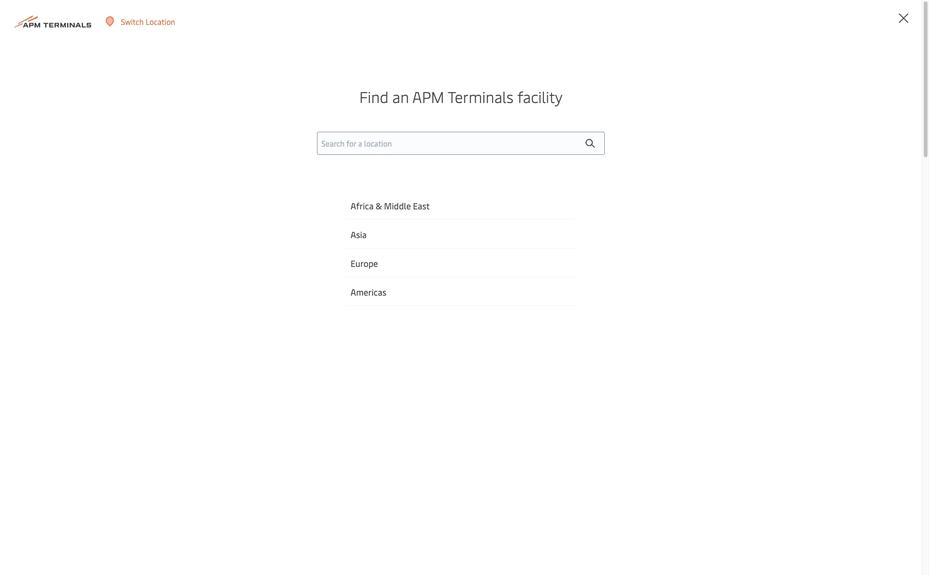 Task type: vqa. For each thing, say whether or not it's contained in the screenshot.
Africa & Middle East button
yes



Task type: describe. For each thing, give the bounding box(es) containing it.
10/25/23
[[327, 217, 355, 226]]

switch
[[121, 16, 144, 27]]

&
[[376, 200, 382, 212]]

apm
[[412, 86, 444, 107]]

10/23/26
[[569, 217, 597, 226]]

10/29/23
[[327, 286, 355, 296]]

Search for a location search field
[[317, 132, 605, 155]]

americas
[[351, 286, 386, 298]]

middle
[[384, 200, 411, 212]]

asia button
[[346, 220, 576, 249]]

account
[[876, 9, 904, 19]]

east
[[413, 200, 430, 212]]

login / create account link
[[809, 0, 904, 28]]



Task type: locate. For each thing, give the bounding box(es) containing it.
login / create account
[[826, 9, 904, 19]]

africa
[[351, 200, 374, 212]]

facility
[[518, 86, 563, 107]]

americas button
[[346, 278, 576, 307]]

find
[[359, 86, 389, 107]]

/
[[847, 9, 850, 19]]

find an apm terminals facility
[[359, 86, 563, 107]]

terminals
[[448, 86, 514, 107]]

asia
[[351, 229, 367, 241]]

africa & middle east button
[[346, 191, 576, 220]]

login
[[826, 9, 845, 19]]

switch location
[[121, 16, 175, 27]]

an
[[392, 86, 409, 107]]

europe button
[[346, 249, 576, 278]]

10/28/23
[[327, 252, 355, 261]]

africa & middle east
[[351, 200, 430, 212]]

location
[[146, 16, 175, 27]]

11/01/23
[[477, 217, 503, 226]]

sort by this column image
[[370, 188, 386, 203], [371, 188, 386, 203]]

europe
[[351, 258, 378, 270]]

create
[[852, 9, 874, 19]]



